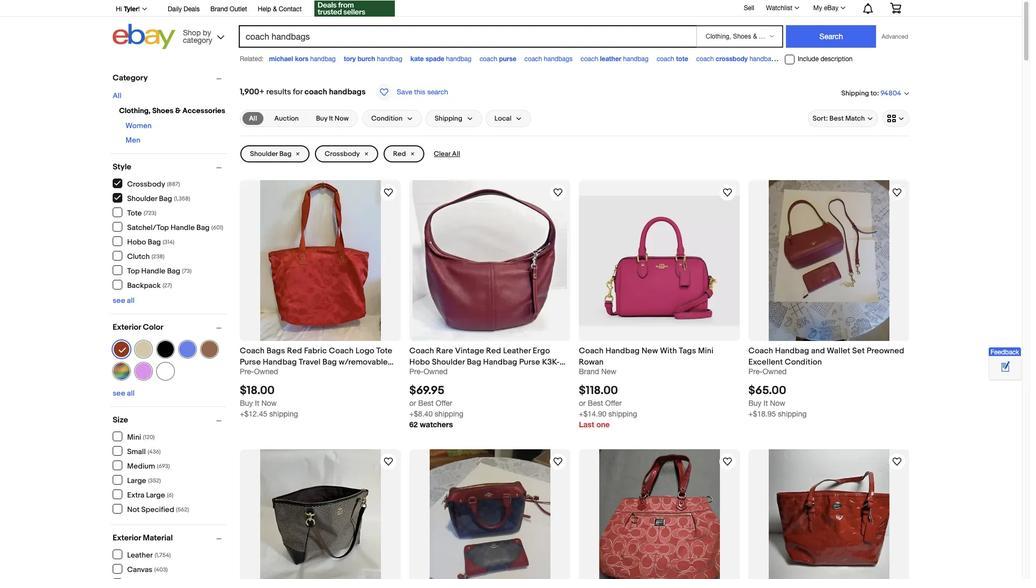 Task type: describe. For each thing, give the bounding box(es) containing it.
red inside coach rare vintage red leather ergo hobo shoulder bag handbag purse k3k- 9219
[[486, 346, 501, 356]]

save this search button
[[372, 83, 452, 101]]

coach for coach handbag new with tags mini rowan brand new
[[579, 346, 604, 356]]

vintage
[[455, 346, 484, 356]]

coach bags red fabric coach logo tote purse handbag travel bag w/removable pouch image
[[260, 180, 381, 341]]

1 vertical spatial &
[[175, 106, 181, 115]]

specified
[[141, 505, 174, 514]]

offer for $118.00
[[605, 399, 622, 408]]

clutch (238)
[[127, 252, 165, 261]]

pre-owned for $18.00
[[240, 368, 278, 376]]

pre- for $18.00
[[240, 368, 254, 376]]

handbag for crossbody
[[750, 55, 775, 63]]

condition button
[[362, 110, 423, 127]]

coach for purse
[[480, 55, 497, 63]]

(601)
[[212, 224, 223, 231]]

shipping for shipping to : 94804
[[842, 89, 869, 97]]

coach bag
[[783, 55, 814, 63]]

+$8.40
[[410, 410, 433, 419]]

bag
[[803, 55, 814, 63]]

0 vertical spatial all
[[113, 91, 122, 100]]

logo
[[356, 346, 375, 356]]

0 vertical spatial tote
[[127, 209, 142, 218]]

:
[[877, 89, 879, 97]]

watch coach handbag and wallet set preowned image
[[552, 456, 565, 469]]

purse inside coach bags red fabric coach logo tote purse handbag travel bag w/removable pouch
[[240, 357, 261, 368]]

1 horizontal spatial now
[[335, 114, 349, 123]]

save this search
[[397, 88, 448, 96]]

clothing,
[[119, 106, 151, 115]]

1 vertical spatial all
[[249, 114, 257, 123]]

leather inside coach rare vintage red leather ergo hobo shoulder bag handbag purse k3k- 9219
[[503, 346, 531, 356]]

bag inside coach rare vintage red leather ergo hobo shoulder bag handbag purse k3k- 9219
[[467, 357, 482, 368]]

$65.00
[[749, 384, 787, 398]]

or for $118.00
[[579, 399, 586, 408]]

bag inside "shoulder bag" link
[[279, 150, 292, 158]]

burch
[[358, 55, 375, 63]]

tags
[[679, 346, 697, 356]]

all for exterior color
[[127, 389, 135, 398]]

set
[[853, 346, 865, 356]]

canvas (403)
[[127, 565, 168, 575]]

category
[[183, 36, 212, 44]]

coach rare vintage red leather ergo hobo shoulder bag handbag purse k3k-9219 image
[[413, 180, 567, 341]]

1 horizontal spatial all link
[[243, 112, 264, 125]]

material
[[143, 534, 173, 544]]

coach bags red fabric coach logo tote purse handbag travel bag w/removable pouch
[[240, 346, 393, 379]]

for
[[293, 87, 303, 97]]

tyler
[[124, 5, 138, 13]]

handbag for leather
[[623, 55, 649, 63]]

michael
[[269, 55, 293, 63]]

coach for leather
[[581, 55, 599, 63]]

hi tyler !
[[116, 5, 140, 13]]

watch coach handbag new with tags mini rowan image
[[721, 186, 734, 199]]

clothing, shoes & accessories
[[119, 106, 225, 115]]

backpack
[[127, 281, 161, 290]]

exterior for exterior material
[[113, 534, 141, 544]]

0 vertical spatial new
[[642, 346, 658, 356]]

coach rare vintage red leather ergo hobo shoulder bag handbag purse k3k- 9219
[[410, 346, 560, 379]]

(887)
[[167, 181, 180, 188]]

Search for anything text field
[[240, 26, 695, 47]]

buy it now link
[[310, 112, 355, 125]]

1 horizontal spatial red
[[393, 150, 406, 158]]

color
[[143, 323, 163, 333]]

women
[[126, 121, 152, 130]]

help & contact link
[[258, 4, 302, 16]]

$69.95
[[410, 384, 445, 398]]

$65.00 buy it now +$18.95 shipping
[[749, 384, 807, 419]]

brand outlet
[[211, 5, 247, 13]]

1,900 + results for coach handbags
[[240, 87, 366, 97]]

shipping to : 94804
[[842, 89, 902, 98]]

buy it now
[[316, 114, 349, 123]]

account navigation
[[110, 0, 910, 18]]

advanced
[[882, 33, 909, 40]]

handbag for burch
[[377, 55, 403, 63]]

men link
[[126, 136, 140, 145]]

pre-owned for $69.95
[[410, 368, 448, 376]]

bag left (73)
[[167, 267, 180, 276]]

tote (723)
[[127, 209, 156, 218]]

(562)
[[176, 506, 189, 513]]

now for $18.00
[[262, 399, 277, 408]]

category button
[[113, 73, 227, 83]]

style
[[113, 162, 131, 172]]

backpack (27)
[[127, 281, 172, 290]]

coach leather handbag
[[581, 55, 649, 63]]

or for $69.95
[[410, 399, 416, 408]]

1 horizontal spatial it
[[329, 114, 333, 123]]

condition inside dropdown button
[[371, 114, 403, 123]]

auction
[[274, 114, 299, 123]]

best for $118.00
[[588, 399, 603, 408]]

shoulder for shoulder bag (1,358)
[[127, 194, 157, 203]]

shipping for $69.95
[[435, 410, 464, 419]]

see for exterior color
[[113, 389, 125, 398]]

handbag inside coach handbag and wallet set preowned excellent condition pre-owned
[[775, 346, 810, 356]]

auction link
[[268, 112, 305, 125]]

coach for coach rare vintage red leather ergo hobo shoulder bag handbag purse k3k- 9219
[[410, 346, 434, 356]]

all for style
[[127, 296, 135, 305]]

size
[[113, 415, 128, 426]]

category
[[113, 73, 148, 83]]

hobo inside coach rare vintage red leather ergo hobo shoulder bag handbag purse k3k- 9219
[[410, 357, 430, 368]]

coach bags red fabric coach logo tote purse handbag travel bag w/removable pouch heading
[[240, 346, 394, 379]]

clutch
[[127, 252, 150, 261]]

extra large (6)
[[127, 491, 173, 500]]

$118.00 or best offer +$14.90 shipping last one
[[579, 384, 637, 430]]

+$12.45
[[240, 410, 267, 419]]

handbag inside coach rare vintage red leather ergo hobo shoulder bag handbag purse k3k- 9219
[[483, 357, 518, 368]]

owned for $18.00
[[254, 368, 278, 376]]

bag left (601)
[[197, 223, 210, 232]]

rare
[[436, 346, 453, 356]]

2 vertical spatial all
[[452, 150, 460, 158]]

related:
[[240, 55, 264, 63]]

see for style
[[113, 296, 125, 305]]

coach handbag and wallet set preowned excellent condition pre-owned
[[749, 346, 905, 376]]

bags
[[267, 346, 285, 356]]

coach f28467 legacy jacquard ava tote shoulder handbag image
[[260, 450, 381, 580]]

1,900
[[240, 87, 259, 97]]

shoulder bag link
[[240, 145, 310, 163]]

sell
[[744, 4, 755, 12]]

shoulder bag (1,358)
[[127, 194, 190, 203]]

none submit inside shop by category banner
[[787, 25, 877, 48]]

buy for $65.00
[[749, 399, 762, 408]]

get the coupon image
[[315, 1, 395, 17]]

coach for crossbody
[[697, 55, 714, 63]]

my ebay link
[[808, 2, 851, 14]]

0 horizontal spatial all link
[[113, 91, 122, 100]]

bag left (314)
[[148, 238, 161, 247]]

shipping for $65.00
[[778, 410, 807, 419]]

see all button for style
[[113, 296, 135, 305]]

it for $18.00
[[255, 399, 259, 408]]

coach rare vintage red leather ergo hobo shoulder bag handbag purse k3k- 9219 heading
[[410, 346, 566, 379]]

see all for style
[[113, 296, 135, 305]]

+$14.90
[[579, 410, 607, 419]]

medium (693)
[[127, 462, 170, 471]]

hi
[[116, 5, 122, 13]]

coach for bag
[[783, 55, 801, 63]]

one
[[597, 420, 610, 430]]

1 horizontal spatial buy
[[316, 114, 328, 123]]

crossbody for crossbody
[[325, 150, 360, 158]]

2 coach from the left
[[329, 346, 354, 356]]

women men
[[126, 121, 152, 145]]

$69.95 or best offer +$8.40 shipping 62 watchers
[[410, 384, 464, 430]]

best for $69.95
[[418, 399, 434, 408]]

exterior color
[[113, 323, 163, 333]]

coach poppy 17890 ruby red lurex outline glam tote shoulder bag purse handbag image
[[599, 450, 720, 580]]

coach handbag and wallet set preowned excellent condition heading
[[749, 346, 905, 368]]

owned inside coach handbag and wallet set preowned excellent condition pre-owned
[[763, 368, 787, 376]]

watch coach bags red fabric coach logo tote purse handbag travel bag w/removable pouch image
[[382, 186, 395, 199]]

exterior material
[[113, 534, 173, 544]]

tote
[[676, 55, 689, 63]]

daily deals link
[[168, 4, 200, 16]]

shoulder for shoulder bag
[[250, 150, 278, 158]]

& inside 'account' navigation
[[273, 5, 277, 13]]



Task type: locate. For each thing, give the bounding box(es) containing it.
0 horizontal spatial offer
[[436, 399, 452, 408]]

2 handbag from the left
[[377, 55, 403, 63]]

pre- up $65.00
[[749, 368, 763, 376]]

0 horizontal spatial it
[[255, 399, 259, 408]]

mini right tags
[[698, 346, 714, 356]]

1 horizontal spatial brand
[[579, 368, 599, 376]]

All selected text field
[[249, 114, 257, 123]]

1 vertical spatial see
[[113, 389, 125, 398]]

best inside $118.00 or best offer +$14.90 shipping last one
[[588, 399, 603, 408]]

excellent
[[749, 357, 783, 368]]

spade
[[426, 55, 445, 63]]

1 shipping from the left
[[270, 410, 298, 419]]

offer inside the $69.95 or best offer +$8.40 shipping 62 watchers
[[436, 399, 452, 408]]

0 vertical spatial mini
[[698, 346, 714, 356]]

shipping right +$18.95
[[778, 410, 807, 419]]

0 horizontal spatial all
[[113, 91, 122, 100]]

1 horizontal spatial crossbody
[[325, 150, 360, 158]]

0 horizontal spatial shoulder
[[127, 194, 157, 203]]

handbag down vintage
[[483, 357, 518, 368]]

watch coach handbag and wallet set preowned excellent condition image
[[891, 186, 904, 199]]

watch coach rare vintage red leather ergo hobo shoulder bag handbag purse k3k-9219 image
[[552, 186, 565, 199]]

& right help
[[273, 5, 277, 13]]

handle for satchel/top
[[171, 223, 195, 232]]

condition inside coach handbag and wallet set preowned excellent condition pre-owned
[[785, 357, 822, 368]]

small (436)
[[127, 447, 161, 457]]

0 horizontal spatial now
[[262, 399, 277, 408]]

now down $65.00
[[770, 399, 786, 408]]

1 horizontal spatial new
[[642, 346, 658, 356]]

handle for top
[[141, 267, 165, 276]]

4 handbag from the left
[[623, 55, 649, 63]]

5 coach from the left
[[749, 346, 774, 356]]

coach handbag new with tags mini rowan brand new
[[579, 346, 714, 376]]

coach up pouch
[[240, 346, 265, 356]]

1 horizontal spatial offer
[[605, 399, 622, 408]]

shop by category
[[183, 28, 212, 44]]

tote left the (723)
[[127, 209, 142, 218]]

0 horizontal spatial purse
[[240, 357, 261, 368]]

watchers
[[420, 420, 453, 430]]

2 horizontal spatial red
[[486, 346, 501, 356]]

pre-owned up $18.00
[[240, 368, 278, 376]]

0 vertical spatial shipping
[[842, 89, 869, 97]]

shoulder inside coach rare vintage red leather ergo hobo shoulder bag handbag purse k3k- 9219
[[432, 357, 465, 368]]

4 shipping from the left
[[778, 410, 807, 419]]

1 exterior from the top
[[113, 323, 141, 333]]

1 vertical spatial brand
[[579, 368, 599, 376]]

1 all from the top
[[127, 296, 135, 305]]

handbag inside coach crossbody handbag
[[750, 55, 775, 63]]

tote
[[127, 209, 142, 218], [376, 346, 393, 356]]

handbag inside michael kors handbag
[[310, 55, 336, 63]]

$118.00
[[579, 384, 618, 398]]

accessories
[[182, 106, 225, 115]]

crossbody up shoulder bag (1,358)
[[127, 180, 165, 189]]

offer inside $118.00 or best offer +$14.90 shipping last one
[[605, 399, 622, 408]]

handbag right burch
[[377, 55, 403, 63]]

mini
[[698, 346, 714, 356], [127, 433, 141, 442]]

2 purse from the left
[[519, 357, 540, 368]]

coach left logo
[[329, 346, 354, 356]]

1 horizontal spatial owned
[[424, 368, 448, 376]]

contact
[[279, 5, 302, 13]]

best right sort:
[[830, 114, 844, 123]]

purse inside coach rare vintage red leather ergo hobo shoulder bag handbag purse k3k- 9219
[[519, 357, 540, 368]]

1 horizontal spatial shipping
[[842, 89, 869, 97]]

1 horizontal spatial purse
[[519, 357, 540, 368]]

offer down $118.00
[[605, 399, 622, 408]]

all down category
[[113, 91, 122, 100]]

owned
[[254, 368, 278, 376], [424, 368, 448, 376], [763, 368, 787, 376]]

shipping
[[270, 410, 298, 419], [435, 410, 464, 419], [609, 410, 637, 419], [778, 410, 807, 419]]

brand outlet link
[[211, 4, 247, 16]]

coach for coach bags red fabric coach logo tote purse handbag travel bag w/removable pouch
[[240, 346, 265, 356]]

buy for $18.00
[[240, 399, 253, 408]]

best up +$8.40 on the left bottom
[[418, 399, 434, 408]]

leather
[[600, 55, 622, 63]]

shipping inside $118.00 or best offer +$14.90 shipping last one
[[609, 410, 637, 419]]

it for $65.00
[[764, 399, 768, 408]]

3 pre- from the left
[[749, 368, 763, 376]]

watch coach handbag bag in used condition. lacquered red image
[[891, 456, 904, 469]]

listing options selector. gallery view selected. image
[[888, 114, 905, 123]]

1 vertical spatial see all
[[113, 389, 135, 398]]

coach handbag new with tags mini rowan link
[[579, 346, 740, 368]]

coach right the for
[[305, 87, 327, 97]]

handbags up buy it now
[[329, 87, 366, 97]]

buy down 1,900 + results for coach handbags
[[316, 114, 328, 123]]

condition down save
[[371, 114, 403, 123]]

handbag for spade
[[446, 55, 472, 63]]

mini up small
[[127, 433, 141, 442]]

main content containing $18.00
[[236, 68, 914, 580]]

crossbody for crossbody (887)
[[127, 180, 165, 189]]

bag inside coach bags red fabric coach logo tote purse handbag travel bag w/removable pouch
[[323, 357, 337, 368]]

this
[[414, 88, 426, 96]]

1 vertical spatial exterior
[[113, 534, 141, 544]]

my ebay
[[814, 4, 839, 12]]

bag down (887)
[[159, 194, 172, 203]]

satchel/top
[[127, 223, 169, 232]]

coach handbag and wallet set preowned excellent condition link
[[749, 346, 910, 368]]

purse
[[499, 55, 517, 63]]

shop
[[183, 28, 201, 37]]

mini inside "coach handbag new with tags mini rowan brand new"
[[698, 346, 714, 356]]

hobo up clutch
[[127, 238, 146, 247]]

outlet
[[230, 5, 247, 13]]

2 shipping from the left
[[435, 410, 464, 419]]

2 owned from the left
[[424, 368, 448, 376]]

0 horizontal spatial mini
[[127, 433, 141, 442]]

$18.00
[[240, 384, 275, 398]]

1 offer from the left
[[436, 399, 452, 408]]

0 horizontal spatial brand
[[211, 5, 228, 13]]

pre- inside coach handbag and wallet set preowned excellent condition pre-owned
[[749, 368, 763, 376]]

2 offer from the left
[[605, 399, 622, 408]]

or up '+$14.90'
[[579, 399, 586, 408]]

brand up $118.00
[[579, 368, 599, 376]]

0 vertical spatial handle
[[171, 223, 195, 232]]

by
[[203, 28, 211, 37]]

red down condition dropdown button
[[393, 150, 406, 158]]

and
[[812, 346, 825, 356]]

shipping inside $18.00 buy it now +$12.45 shipping
[[270, 410, 298, 419]]

handbag down bags
[[263, 357, 297, 368]]

women link
[[126, 121, 152, 130]]

buy inside $65.00 buy it now +$18.95 shipping
[[749, 399, 762, 408]]

all right clear on the top left of page
[[452, 150, 460, 158]]

0 horizontal spatial handbags
[[329, 87, 366, 97]]

handbag inside coach bags red fabric coach logo tote purse handbag travel bag w/removable pouch
[[263, 357, 297, 368]]

search
[[427, 88, 448, 96]]

0 vertical spatial all link
[[113, 91, 122, 100]]

all link down category
[[113, 91, 122, 100]]

2 horizontal spatial best
[[830, 114, 844, 123]]

coach handbag bag in used condition. lacquered red image
[[769, 450, 890, 580]]

2 all from the top
[[127, 389, 135, 398]]

large (352)
[[127, 476, 161, 486]]

watch coach poppy 17890 ruby red lurex outline glam tote shoulder bag purse handbag image
[[721, 456, 734, 469]]

ebay
[[824, 4, 839, 12]]

red
[[393, 150, 406, 158], [287, 346, 302, 356], [486, 346, 501, 356]]

1 horizontal spatial &
[[273, 5, 277, 13]]

shoulder down rare on the bottom of the page
[[432, 357, 465, 368]]

see all for exterior color
[[113, 389, 135, 398]]

0 horizontal spatial owned
[[254, 368, 278, 376]]

now down $18.00
[[262, 399, 277, 408]]

2 see all from the top
[[113, 389, 135, 398]]

handbag inside coach leather handbag
[[623, 55, 649, 63]]

(314)
[[163, 239, 175, 246]]

it up +$18.95
[[764, 399, 768, 408]]

handbag right 'leather'
[[623, 55, 649, 63]]

coach left the tote
[[657, 55, 675, 63]]

2 horizontal spatial now
[[770, 399, 786, 408]]

1 vertical spatial leather
[[127, 551, 153, 560]]

wallet
[[827, 346, 851, 356]]

coach inside coach leather handbag
[[581, 55, 599, 63]]

coach up 9219
[[410, 346, 434, 356]]

1 horizontal spatial pre-
[[410, 368, 424, 376]]

1 see all button from the top
[[113, 296, 135, 305]]

exterior material button
[[113, 534, 227, 544]]

1 vertical spatial mini
[[127, 433, 141, 442]]

1 horizontal spatial leather
[[503, 346, 531, 356]]

shipping for $18.00
[[270, 410, 298, 419]]

include description
[[798, 55, 853, 63]]

2 horizontal spatial it
[[764, 399, 768, 408]]

0 horizontal spatial crossbody
[[127, 180, 165, 189]]

2 horizontal spatial all
[[452, 150, 460, 158]]

1 handbag from the left
[[310, 55, 336, 63]]

shipping up watchers at left
[[435, 410, 464, 419]]

0 vertical spatial shoulder
[[250, 150, 278, 158]]

(436)
[[148, 448, 161, 455]]

owned up $69.95
[[424, 368, 448, 376]]

0 vertical spatial condition
[[371, 114, 403, 123]]

shipping inside shipping to : 94804
[[842, 89, 869, 97]]

0 horizontal spatial hobo
[[127, 238, 146, 247]]

1 vertical spatial all
[[127, 389, 135, 398]]

handle up backpack (27)
[[141, 267, 165, 276]]

coach up rowan
[[579, 346, 604, 356]]

preowned
[[867, 346, 905, 356]]

leather up 'canvas'
[[127, 551, 153, 560]]

watch coach f28467 legacy jacquard ava tote shoulder handbag image
[[382, 456, 395, 469]]

pre-owned
[[240, 368, 278, 376], [410, 368, 448, 376]]

shoulder down all selected text box
[[250, 150, 278, 158]]

bag down 'fabric'
[[323, 357, 337, 368]]

red right bags
[[287, 346, 302, 356]]

your shopping cart image
[[890, 3, 902, 13]]

2 pre- from the left
[[410, 368, 424, 376]]

0 vertical spatial see
[[113, 296, 125, 305]]

& right shoes
[[175, 106, 181, 115]]

see up exterior color
[[113, 296, 125, 305]]

it inside $65.00 buy it now +$18.95 shipping
[[764, 399, 768, 408]]

1 vertical spatial new
[[602, 368, 617, 376]]

all link down 1,900
[[243, 112, 264, 125]]

coach left purse
[[480, 55, 497, 63]]

5 handbag from the left
[[750, 55, 775, 63]]

shipping for $118.00
[[609, 410, 637, 419]]

buy up "+$12.45"
[[240, 399, 253, 408]]

1 vertical spatial hobo
[[410, 357, 430, 368]]

buy up +$18.95
[[749, 399, 762, 408]]

3 shipping from the left
[[609, 410, 637, 419]]

brand left outlet
[[211, 5, 228, 13]]

coach right purse
[[525, 55, 542, 63]]

1 vertical spatial handle
[[141, 267, 165, 276]]

0 horizontal spatial tote
[[127, 209, 142, 218]]

None submit
[[787, 25, 877, 48]]

or inside $118.00 or best offer +$14.90 shipping last one
[[579, 399, 586, 408]]

kate spade handbag
[[411, 55, 472, 63]]

62
[[410, 420, 418, 430]]

coach inside "coach handbag new with tags mini rowan brand new"
[[579, 346, 604, 356]]

1 vertical spatial crossbody
[[127, 180, 165, 189]]

offer down $69.95
[[436, 399, 452, 408]]

shipping left the to
[[842, 89, 869, 97]]

hobo up 9219
[[410, 357, 430, 368]]

2 see from the top
[[113, 389, 125, 398]]

3 coach from the left
[[410, 346, 434, 356]]

tote right logo
[[376, 346, 393, 356]]

now for $65.00
[[770, 399, 786, 408]]

bag down auction
[[279, 150, 292, 158]]

0 horizontal spatial pre-
[[240, 368, 254, 376]]

coach for coach handbag and wallet set preowned excellent condition pre-owned
[[749, 346, 774, 356]]

0 vertical spatial brand
[[211, 5, 228, 13]]

handbags right purse
[[544, 55, 573, 63]]

1 vertical spatial condition
[[785, 357, 822, 368]]

owned up $65.00
[[763, 368, 787, 376]]

main content
[[236, 68, 914, 580]]

clear all
[[434, 150, 460, 158]]

see all button for exterior color
[[113, 389, 135, 398]]

extra
[[127, 491, 144, 500]]

0 vertical spatial handbags
[[544, 55, 573, 63]]

3 owned from the left
[[763, 368, 787, 376]]

shoulder up the tote (723)
[[127, 194, 157, 203]]

shipping button
[[426, 110, 482, 127]]

0 horizontal spatial new
[[602, 368, 617, 376]]

handbag
[[606, 346, 640, 356], [775, 346, 810, 356], [263, 357, 297, 368], [483, 357, 518, 368]]

see all up "size"
[[113, 389, 135, 398]]

with
[[660, 346, 677, 356]]

shipping right "+$12.45"
[[270, 410, 298, 419]]

3 handbag from the left
[[446, 55, 472, 63]]

new left "with"
[[642, 346, 658, 356]]

it inside $18.00 buy it now +$12.45 shipping
[[255, 399, 259, 408]]

best inside the $69.95 or best offer +$8.40 shipping 62 watchers
[[418, 399, 434, 408]]

purse up pouch
[[240, 357, 261, 368]]

coach handbag and wallet set preowned excellent condition image
[[769, 180, 890, 341]]

results
[[266, 87, 291, 97]]

shipping for shipping
[[435, 114, 463, 123]]

bag down vintage
[[467, 357, 482, 368]]

0 horizontal spatial pre-owned
[[240, 368, 278, 376]]

0 vertical spatial &
[[273, 5, 277, 13]]

(723)
[[144, 210, 156, 217]]

handbag left "with"
[[606, 346, 640, 356]]

clear all link
[[430, 145, 465, 163]]

handle up (314)
[[171, 223, 195, 232]]

0 vertical spatial leather
[[503, 346, 531, 356]]

purse down ergo
[[519, 357, 540, 368]]

(120)
[[143, 434, 155, 441]]

0 horizontal spatial leather
[[127, 551, 153, 560]]

coach rare vintage red leather ergo hobo shoulder bag handbag purse k3k- 9219 link
[[410, 346, 571, 379]]

2 pre-owned from the left
[[410, 368, 448, 376]]

0 horizontal spatial buy
[[240, 399, 253, 408]]

0 horizontal spatial red
[[287, 346, 302, 356]]

all down 1,900
[[249, 114, 257, 123]]

handbag inside "coach handbag new with tags mini rowan brand new"
[[606, 346, 640, 356]]

handbag inside tory burch handbag
[[377, 55, 403, 63]]

1 pre-owned from the left
[[240, 368, 278, 376]]

kors
[[295, 55, 309, 63]]

sort: best match
[[813, 114, 865, 123]]

coach for tote
[[657, 55, 675, 63]]

buy inside $18.00 buy it now +$12.45 shipping
[[240, 399, 253, 408]]

shop by category banner
[[110, 0, 910, 52]]

see
[[113, 296, 125, 305], [113, 389, 125, 398]]

leather (1,754)
[[127, 551, 171, 560]]

sort:
[[813, 114, 828, 123]]

it
[[329, 114, 333, 123], [255, 399, 259, 408], [764, 399, 768, 408]]

handbag right 'kors' on the top left of the page
[[310, 55, 336, 63]]

0 horizontal spatial best
[[418, 399, 434, 408]]

coach inside coach crossbody handbag
[[697, 55, 714, 63]]

see all button up "size"
[[113, 389, 135, 398]]

best up '+$14.90'
[[588, 399, 603, 408]]

2 vertical spatial shoulder
[[432, 357, 465, 368]]

0 vertical spatial large
[[127, 476, 146, 486]]

1 pre- from the left
[[240, 368, 254, 376]]

2 horizontal spatial pre-
[[749, 368, 763, 376]]

see all down backpack
[[113, 296, 135, 305]]

1 purse from the left
[[240, 357, 261, 368]]

red right vintage
[[486, 346, 501, 356]]

shoulder
[[250, 150, 278, 158], [127, 194, 157, 203], [432, 357, 465, 368]]

(352)
[[148, 477, 161, 484]]

shipping down search
[[435, 114, 463, 123]]

1 or from the left
[[410, 399, 416, 408]]

2 exterior from the top
[[113, 534, 141, 544]]

pre- up $18.00
[[240, 368, 254, 376]]

shipping
[[842, 89, 869, 97], [435, 114, 463, 123]]

(403)
[[154, 567, 168, 574]]

medium
[[127, 462, 155, 471]]

pre-owned up $69.95
[[410, 368, 448, 376]]

1 horizontal spatial handbags
[[544, 55, 573, 63]]

handbag right crossbody
[[750, 55, 775, 63]]

coach handbag new with tags mini rowan heading
[[579, 346, 714, 368]]

shipping inside dropdown button
[[435, 114, 463, 123]]

1 see from the top
[[113, 296, 125, 305]]

coach handbags link
[[525, 55, 573, 63]]

exterior for exterior color
[[113, 323, 141, 333]]

1 see all from the top
[[113, 296, 135, 305]]

pre- up $69.95
[[410, 368, 424, 376]]

1 vertical spatial shipping
[[435, 114, 463, 123]]

1 horizontal spatial all
[[249, 114, 257, 123]]

owned for $69.95
[[424, 368, 448, 376]]

+$18.95
[[749, 410, 776, 419]]

handbags inside main content
[[329, 87, 366, 97]]

pre- for $69.95
[[410, 368, 424, 376]]

see all button down backpack
[[113, 296, 135, 305]]

it up "+$12.45"
[[255, 399, 259, 408]]

now up 'crossbody' link
[[335, 114, 349, 123]]

0 vertical spatial exterior
[[113, 323, 141, 333]]

coach handbag new with tags mini rowan image
[[579, 196, 740, 326]]

shipping inside the $69.95 or best offer +$8.40 shipping 62 watchers
[[435, 410, 464, 419]]

0 vertical spatial see all button
[[113, 296, 135, 305]]

1 vertical spatial large
[[146, 491, 165, 500]]

1 horizontal spatial shoulder
[[250, 150, 278, 158]]

help & contact
[[258, 5, 302, 13]]

red inside coach bags red fabric coach logo tote purse handbag travel bag w/removable pouch
[[287, 346, 302, 356]]

1 owned from the left
[[254, 368, 278, 376]]

best inside sort: best match dropdown button
[[830, 114, 844, 123]]

offer for $69.95
[[436, 399, 452, 408]]

or inside the $69.95 or best offer +$8.40 shipping 62 watchers
[[410, 399, 416, 408]]

(73)
[[182, 268, 192, 275]]

large down (352)
[[146, 491, 165, 500]]

handbag inside kate spade handbag
[[446, 55, 472, 63]]

coach left 'leather'
[[581, 55, 599, 63]]

0 horizontal spatial handle
[[141, 267, 165, 276]]

0 vertical spatial crossbody
[[325, 150, 360, 158]]

watchlist link
[[761, 2, 805, 14]]

1 vertical spatial tote
[[376, 346, 393, 356]]

it up 'crossbody' link
[[329, 114, 333, 123]]

2 or from the left
[[579, 399, 586, 408]]

leather left ergo
[[503, 346, 531, 356]]

michael kors handbag
[[269, 55, 336, 63]]

(693)
[[157, 463, 170, 470]]

exterior up leather (1,754)
[[113, 534, 141, 544]]

1 coach from the left
[[240, 346, 265, 356]]

coach handbag and wallet set preowned image
[[430, 450, 550, 580]]

coach for handbags
[[525, 55, 542, 63]]

1 horizontal spatial condition
[[785, 357, 822, 368]]

mini (120)
[[127, 433, 155, 442]]

crossbody down buy it now link
[[325, 150, 360, 158]]

coach inside coach rare vintage red leather ergo hobo shoulder bag handbag purse k3k- 9219
[[410, 346, 434, 356]]

local button
[[486, 110, 532, 127]]

1 horizontal spatial tote
[[376, 346, 393, 356]]

coach bags red fabric coach logo tote purse handbag travel bag w/removable pouch link
[[240, 346, 401, 379]]

2 horizontal spatial buy
[[749, 399, 762, 408]]

brand
[[211, 5, 228, 13], [579, 368, 599, 376]]

0 vertical spatial see all
[[113, 296, 135, 305]]

shipping up "one"
[[609, 410, 637, 419]]

shipping inside $65.00 buy it now +$18.95 shipping
[[778, 410, 807, 419]]

0 vertical spatial hobo
[[127, 238, 146, 247]]

all down backpack
[[127, 296, 135, 305]]

owned up $18.00
[[254, 368, 278, 376]]

1 horizontal spatial pre-owned
[[410, 368, 448, 376]]

brand inside 'account' navigation
[[211, 5, 228, 13]]

2 horizontal spatial owned
[[763, 368, 787, 376]]

coach up excellent
[[749, 346, 774, 356]]

brand inside "coach handbag new with tags mini rowan brand new"
[[579, 368, 599, 376]]

0 horizontal spatial &
[[175, 106, 181, 115]]

exterior left color
[[113, 323, 141, 333]]

coach left bag
[[783, 55, 801, 63]]

1 horizontal spatial hobo
[[410, 357, 430, 368]]

0 vertical spatial all
[[127, 296, 135, 305]]

see all button
[[113, 296, 135, 305], [113, 389, 135, 398]]

all up "size"
[[127, 389, 135, 398]]

handbag left 'and'
[[775, 346, 810, 356]]

1 horizontal spatial or
[[579, 399, 586, 408]]

1 horizontal spatial mini
[[698, 346, 714, 356]]

coach inside coach tote
[[657, 55, 675, 63]]

men
[[126, 136, 140, 145]]

tote inside coach bags red fabric coach logo tote purse handbag travel bag w/removable pouch
[[376, 346, 393, 356]]

coach inside coach purse
[[480, 55, 497, 63]]

1 horizontal spatial handle
[[171, 223, 195, 232]]

1 vertical spatial all link
[[243, 112, 264, 125]]

handbag right spade
[[446, 55, 472, 63]]

2 see all button from the top
[[113, 389, 135, 398]]

see up "size"
[[113, 389, 125, 398]]

handbag for kors
[[310, 55, 336, 63]]

coach inside coach handbag and wallet set preowned excellent condition pre-owned
[[749, 346, 774, 356]]

not
[[127, 505, 140, 514]]

0 horizontal spatial condition
[[371, 114, 403, 123]]

now inside $18.00 buy it now +$12.45 shipping
[[262, 399, 277, 408]]

1 horizontal spatial best
[[588, 399, 603, 408]]

1 vertical spatial shoulder
[[127, 194, 157, 203]]

4 coach from the left
[[579, 346, 604, 356]]

k3k-
[[542, 357, 560, 368]]

now inside $65.00 buy it now +$18.95 shipping
[[770, 399, 786, 408]]



Task type: vqa. For each thing, say whether or not it's contained in the screenshot.


